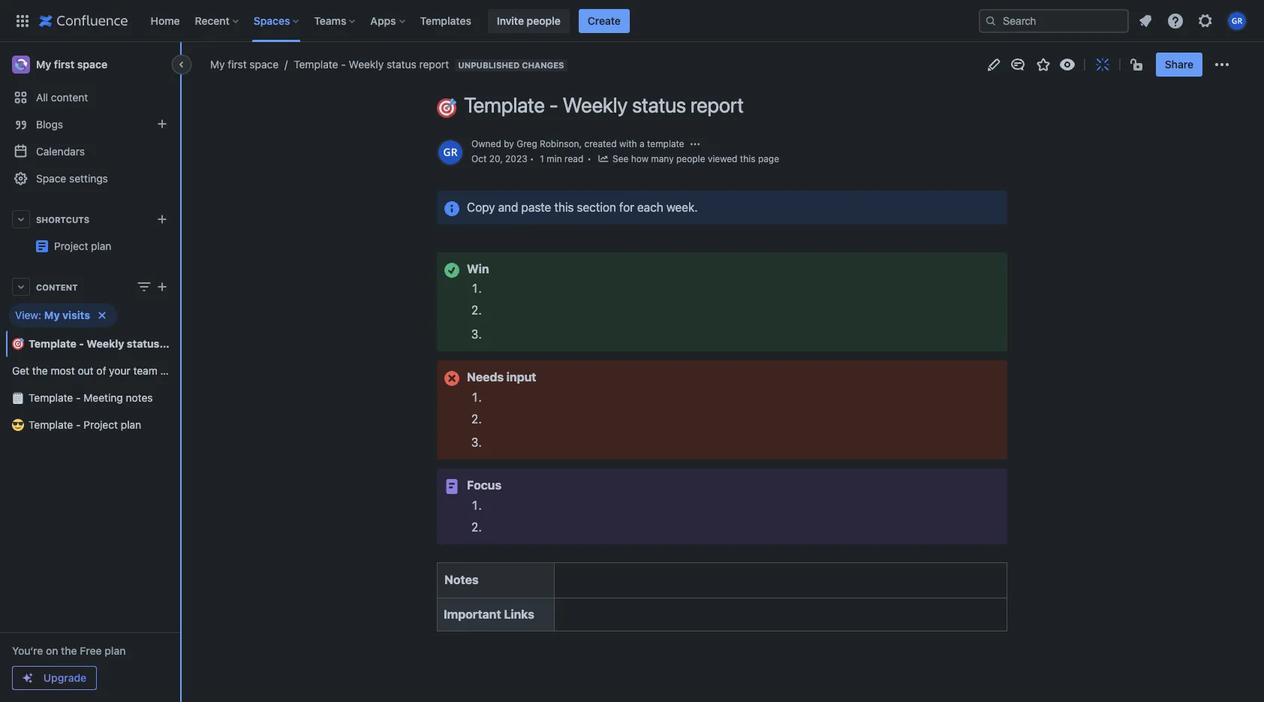 Task type: vqa. For each thing, say whether or not it's contained in the screenshot.
CHANGES
yes



Task type: describe. For each thing, give the bounding box(es) containing it.
template - meeting notes
[[29, 391, 153, 404]]

important links
[[444, 607, 535, 621]]

global element
[[9, 0, 976, 42]]

needs input
[[467, 370, 537, 384]]

template up by
[[464, 92, 545, 117]]

robinson
[[540, 138, 579, 149]]

with a template button
[[620, 137, 685, 151]]

team
[[133, 364, 158, 377]]

panel success image
[[443, 261, 461, 279]]

create a blog image
[[153, 115, 171, 133]]

1 vertical spatial report
[[691, 92, 744, 117]]

2 horizontal spatial space
[[250, 58, 279, 71]]

get the most out of your team space
[[12, 364, 189, 377]]

upgrade
[[43, 671, 86, 684]]

project plan link up change view image
[[6, 233, 232, 260]]

template - project plan
[[29, 418, 141, 431]]

most
[[51, 364, 75, 377]]

template - weekly status report inside the space element
[[29, 337, 195, 350]]

you're
[[12, 644, 43, 657]]

star image
[[1035, 56, 1053, 74]]

needs
[[467, 370, 504, 384]]

teams button
[[310, 9, 362, 33]]

help icon image
[[1167, 12, 1185, 30]]

create
[[588, 14, 621, 27]]

create link
[[579, 9, 630, 33]]

0 vertical spatial the
[[32, 364, 48, 377]]

space settings link
[[6, 165, 174, 192]]

report inside the space element
[[162, 337, 195, 350]]

space element
[[0, 42, 232, 702]]

banner containing home
[[0, 0, 1265, 42]]

owned
[[472, 138, 501, 149]]

1 horizontal spatial project plan
[[174, 234, 232, 246]]

week.
[[667, 201, 698, 214]]

settings
[[69, 172, 108, 185]]

page
[[758, 153, 780, 164]]

my first space inside the space element
[[36, 58, 107, 71]]

greg robinson image
[[439, 140, 463, 164]]

see
[[613, 153, 629, 164]]

calendars link
[[6, 138, 174, 165]]

visits
[[62, 309, 90, 321]]

many
[[651, 153, 674, 164]]

upgrade button
[[13, 667, 96, 689]]

appswitcher icon image
[[14, 12, 32, 30]]

1 min read
[[540, 153, 584, 164]]

important
[[444, 607, 501, 621]]

all
[[36, 91, 48, 104]]

content
[[51, 91, 88, 104]]

- up 'robinson'
[[549, 92, 558, 117]]

blogs
[[36, 118, 63, 131]]

owned by greg robinson , created with a template
[[472, 138, 685, 149]]

invite
[[497, 14, 524, 27]]

template down teams
[[294, 58, 338, 71]]

view:
[[15, 309, 41, 321]]

input
[[507, 370, 537, 384]]

view: my visits
[[15, 309, 90, 321]]

1 horizontal spatial template - weekly status report link
[[279, 57, 449, 72]]

1
[[540, 153, 544, 164]]

content
[[36, 282, 78, 292]]

home
[[151, 14, 180, 27]]

shortcuts button
[[6, 206, 174, 233]]

panel note image
[[443, 478, 461, 496]]

this inside button
[[740, 153, 756, 164]]

how
[[631, 153, 649, 164]]

with
[[620, 138, 637, 149]]

share button
[[1156, 53, 1203, 77]]

home link
[[146, 9, 184, 33]]

1 vertical spatial template - weekly status report
[[464, 92, 744, 117]]

templates link
[[416, 9, 476, 33]]

invite people button
[[488, 9, 570, 33]]

out
[[78, 364, 94, 377]]

people inside "button"
[[527, 14, 561, 27]]

oct
[[472, 153, 487, 164]]

apps button
[[366, 9, 411, 33]]

weekly inside the space element
[[87, 337, 124, 350]]

create a page image
[[153, 278, 171, 296]]

- down teams popup button
[[341, 58, 346, 71]]

copy and paste this section for each week.
[[467, 201, 698, 214]]

my up all
[[36, 58, 51, 71]]

recent
[[195, 14, 230, 27]]

win
[[467, 262, 489, 276]]

spaces button
[[249, 9, 305, 33]]

recent button
[[190, 9, 245, 33]]

you're on the free plan
[[12, 644, 126, 657]]

spaces
[[254, 14, 290, 27]]

greg
[[517, 138, 537, 149]]

search image
[[985, 15, 997, 27]]

change view image
[[135, 278, 153, 296]]

1 horizontal spatial :dart: image
[[437, 98, 457, 118]]

project for project plan 'link' under shortcuts dropdown button
[[54, 240, 88, 252]]

created
[[585, 138, 617, 149]]

first inside the space element
[[54, 58, 75, 71]]

templates
[[420, 14, 472, 27]]

each
[[638, 201, 664, 214]]

section
[[577, 201, 616, 214]]

notes
[[126, 391, 153, 404]]



Task type: locate. For each thing, give the bounding box(es) containing it.
2 horizontal spatial template - weekly status report
[[464, 92, 744, 117]]

1 vertical spatial this
[[554, 201, 574, 214]]

1 vertical spatial status
[[632, 92, 686, 117]]

copy
[[467, 201, 495, 214]]

template right :sunglasses: icon
[[29, 418, 73, 431]]

space up all content link
[[77, 58, 107, 71]]

1 horizontal spatial :dart: image
[[437, 98, 457, 118]]

first down 'recent' 'popup button'
[[228, 58, 247, 71]]

my first space link down 'recent' 'popup button'
[[210, 57, 279, 72]]

0 horizontal spatial :dart: image
[[12, 338, 24, 350]]

2 vertical spatial report
[[162, 337, 195, 350]]

confluence image
[[39, 12, 128, 30], [39, 12, 128, 30]]

this
[[740, 153, 756, 164], [554, 201, 574, 214]]

0 horizontal spatial my first space link
[[6, 50, 174, 80]]

template - project plan link
[[6, 412, 174, 439]]

1 vertical spatial the
[[61, 644, 77, 657]]

0 vertical spatial template - weekly status report link
[[279, 57, 449, 72]]

notes
[[445, 573, 479, 587]]

template - weekly status report down apps
[[294, 58, 449, 71]]

template - weekly status report up created
[[464, 92, 744, 117]]

panel error image
[[443, 369, 461, 387]]

meeting
[[84, 391, 123, 404]]

template
[[294, 58, 338, 71], [464, 92, 545, 117], [29, 337, 76, 350], [29, 391, 73, 404], [29, 418, 73, 431]]

manage page ownership image
[[689, 138, 701, 150]]

0 horizontal spatial project plan
[[54, 240, 111, 252]]

1 my first space from the left
[[36, 58, 107, 71]]

0 horizontal spatial people
[[527, 14, 561, 27]]

get
[[12, 364, 29, 377]]

1 horizontal spatial my first space
[[210, 58, 279, 71]]

:dart: image inside template - weekly status report link
[[12, 338, 24, 350]]

status up team
[[127, 337, 160, 350]]

space right team
[[160, 364, 189, 377]]

add shortcut image
[[153, 210, 171, 228]]

all content
[[36, 91, 88, 104]]

more actions image
[[1214, 56, 1232, 74]]

panel info image
[[443, 200, 461, 218]]

oct 20, 2023
[[472, 153, 528, 164]]

0 horizontal spatial weekly
[[87, 337, 124, 350]]

template inside 'link'
[[29, 391, 73, 404]]

0 horizontal spatial space
[[77, 58, 107, 71]]

this left page
[[740, 153, 756, 164]]

:dart: image up get
[[12, 338, 24, 350]]

2 vertical spatial weekly
[[87, 337, 124, 350]]

0 horizontal spatial the
[[32, 364, 48, 377]]

template for template - project plan link
[[29, 418, 73, 431]]

0 vertical spatial weekly
[[349, 58, 384, 71]]

1 horizontal spatial first
[[228, 58, 247, 71]]

2 my first space from the left
[[210, 58, 279, 71]]

calendars
[[36, 145, 85, 158]]

status up 'template'
[[632, 92, 686, 117]]

0 horizontal spatial status
[[127, 337, 160, 350]]

first
[[54, 58, 75, 71], [228, 58, 247, 71]]

:dart: image inside template - weekly status report link
[[12, 338, 24, 350]]

report down create a page image
[[162, 337, 195, 350]]

all content link
[[6, 84, 174, 111]]

unpublished
[[458, 60, 520, 70]]

my first space link
[[6, 50, 174, 80], [210, 57, 279, 72]]

2 first from the left
[[228, 58, 247, 71]]

template - weekly status report up your
[[29, 337, 195, 350]]

2 vertical spatial template - weekly status report
[[29, 337, 195, 350]]

your
[[109, 364, 130, 377]]

0 horizontal spatial template - weekly status report link
[[6, 330, 195, 357]]

template - project plan image
[[36, 240, 48, 252]]

weekly down apps
[[349, 58, 384, 71]]

1 horizontal spatial report
[[419, 58, 449, 71]]

first up all content
[[54, 58, 75, 71]]

report up manage page ownership image
[[691, 92, 744, 117]]

template for 'template - meeting notes' 'link'
[[29, 391, 73, 404]]

notification icon image
[[1137, 12, 1155, 30]]

template - weekly status report link up get the most out of your team space
[[6, 330, 195, 357]]

1 horizontal spatial my first space link
[[210, 57, 279, 72]]

0 horizontal spatial template - weekly status report
[[29, 337, 195, 350]]

this right paste
[[554, 201, 574, 214]]

0 horizontal spatial report
[[162, 337, 195, 350]]

get the most out of your team space link
[[6, 357, 189, 384]]

free
[[80, 644, 102, 657]]

the
[[32, 364, 48, 377], [61, 644, 77, 657]]

status
[[387, 58, 417, 71], [632, 92, 686, 117], [127, 337, 160, 350]]

report down templates link
[[419, 58, 449, 71]]

- inside 'link'
[[76, 391, 81, 404]]

people down manage page ownership image
[[677, 153, 706, 164]]

0 horizontal spatial my first space
[[36, 58, 107, 71]]

links
[[504, 607, 535, 621]]

- up the out
[[79, 337, 84, 350]]

2 horizontal spatial weekly
[[563, 92, 628, 117]]

1 horizontal spatial status
[[387, 58, 417, 71]]

and
[[498, 201, 518, 214]]

people inside button
[[677, 153, 706, 164]]

0 vertical spatial :dart: image
[[437, 98, 457, 118]]

content button
[[6, 273, 174, 300]]

2 horizontal spatial report
[[691, 92, 744, 117]]

:dart: image up get
[[12, 338, 24, 350]]

1 vertical spatial :dart: image
[[12, 338, 24, 350]]

see how many people viewed this page
[[613, 153, 780, 164]]

the right the on at the left
[[61, 644, 77, 657]]

status down apps popup button
[[387, 58, 417, 71]]

people right the invite at the top
[[527, 14, 561, 27]]

a
[[640, 138, 645, 149]]

1 horizontal spatial the
[[61, 644, 77, 657]]

1 horizontal spatial this
[[740, 153, 756, 164]]

- left meeting
[[76, 391, 81, 404]]

- for template - project plan link
[[76, 418, 81, 431]]

stop watching image
[[1059, 56, 1077, 74]]

my first space
[[36, 58, 107, 71], [210, 58, 279, 71]]

on
[[46, 644, 58, 657]]

1 horizontal spatial weekly
[[349, 58, 384, 71]]

copy image
[[436, 253, 454, 271]]

:dart: image up greg robinson image
[[437, 98, 457, 118]]

shortcuts
[[36, 214, 89, 224]]

for
[[620, 201, 634, 214]]

space
[[77, 58, 107, 71], [250, 58, 279, 71], [160, 364, 189, 377]]

0 vertical spatial this
[[740, 153, 756, 164]]

project
[[174, 234, 209, 246], [54, 240, 88, 252], [84, 418, 118, 431]]

project plan link
[[6, 233, 232, 260], [54, 240, 111, 252]]

1 horizontal spatial people
[[677, 153, 706, 164]]

:dart: image
[[437, 98, 457, 118], [12, 338, 24, 350]]

0 horizontal spatial :dart: image
[[12, 338, 24, 350]]

0 vertical spatial people
[[527, 14, 561, 27]]

:notepad_spiral: image
[[12, 392, 24, 404], [12, 392, 24, 404]]

people
[[527, 14, 561, 27], [677, 153, 706, 164]]

status inside the space element
[[127, 337, 160, 350]]

:sunglasses: image
[[12, 419, 24, 431]]

settings icon image
[[1197, 12, 1215, 30]]

template - weekly status report link down apps
[[279, 57, 449, 72]]

project for project plan 'link' on top of change view image
[[174, 234, 209, 246]]

edit this page image
[[985, 56, 1003, 74]]

template down most
[[29, 391, 73, 404]]

0 vertical spatial :dart: image
[[437, 98, 457, 118]]

- for 'template - meeting notes' 'link'
[[76, 391, 81, 404]]

0 horizontal spatial this
[[554, 201, 574, 214]]

0 vertical spatial status
[[387, 58, 417, 71]]

:sunglasses: image
[[12, 419, 24, 431]]

invite people
[[497, 14, 561, 27]]

premium image
[[22, 672, 34, 684]]

banner
[[0, 0, 1265, 42]]

- for template - weekly status report link to the left
[[79, 337, 84, 350]]

viewed
[[708, 153, 738, 164]]

greg robinson link
[[517, 138, 579, 149]]

1 vertical spatial people
[[677, 153, 706, 164]]

- down 'template - meeting notes' 'link'
[[76, 418, 81, 431]]

space
[[36, 172, 66, 185]]

:dart: image
[[437, 98, 457, 118], [12, 338, 24, 350]]

share
[[1165, 58, 1194, 71]]

project inside 'link'
[[174, 234, 209, 246]]

1 vertical spatial :dart: image
[[12, 338, 24, 350]]

template down view: my visits
[[29, 337, 76, 350]]

template for template - weekly status report link to the left
[[29, 337, 76, 350]]

template - weekly status report
[[294, 58, 449, 71], [464, 92, 744, 117], [29, 337, 195, 350]]

0 vertical spatial template - weekly status report
[[294, 58, 449, 71]]

by
[[504, 138, 514, 149]]

2 vertical spatial status
[[127, 337, 160, 350]]

1 vertical spatial weekly
[[563, 92, 628, 117]]

2023
[[505, 153, 528, 164]]

no restrictions image
[[1129, 56, 1147, 74]]

space settings
[[36, 172, 108, 185]]

template
[[647, 138, 685, 149]]

my first space up content at top left
[[36, 58, 107, 71]]

,
[[579, 138, 582, 149]]

0 horizontal spatial first
[[54, 58, 75, 71]]

teams
[[314, 14, 347, 27]]

weekly up of
[[87, 337, 124, 350]]

quick summary image
[[1094, 56, 1112, 74]]

1 horizontal spatial space
[[160, 364, 189, 377]]

plan
[[211, 234, 232, 246], [91, 240, 111, 252], [121, 418, 141, 431], [105, 644, 126, 657]]

the right get
[[32, 364, 48, 377]]

read
[[565, 153, 584, 164]]

0 vertical spatial report
[[419, 58, 449, 71]]

my first space down 'recent' 'popup button'
[[210, 58, 279, 71]]

-
[[341, 58, 346, 71], [549, 92, 558, 117], [79, 337, 84, 350], [76, 391, 81, 404], [76, 418, 81, 431]]

:dart: image up greg robinson image
[[437, 98, 457, 118]]

paste
[[522, 201, 551, 214]]

weekly up created
[[563, 92, 628, 117]]

2 horizontal spatial status
[[632, 92, 686, 117]]

1 first from the left
[[54, 58, 75, 71]]

Search field
[[979, 9, 1129, 33]]

focus
[[467, 479, 502, 492]]

1 vertical spatial template - weekly status report link
[[6, 330, 195, 357]]

blogs link
[[6, 111, 174, 138]]

my down 'recent' 'popup button'
[[210, 58, 225, 71]]

1 horizontal spatial template - weekly status report
[[294, 58, 449, 71]]

project plan link down shortcuts dropdown button
[[54, 240, 111, 252]]

space down spaces
[[250, 58, 279, 71]]

my first space link up all content link
[[6, 50, 174, 80]]

20,
[[490, 153, 503, 164]]

changes
[[522, 60, 564, 70]]

of
[[96, 364, 106, 377]]

my right view:
[[44, 309, 60, 321]]

min
[[547, 153, 562, 164]]

clear view image
[[93, 306, 111, 324]]

template - weekly status report link
[[279, 57, 449, 72], [6, 330, 195, 357]]

see how many people viewed this page button
[[598, 152, 780, 167]]



